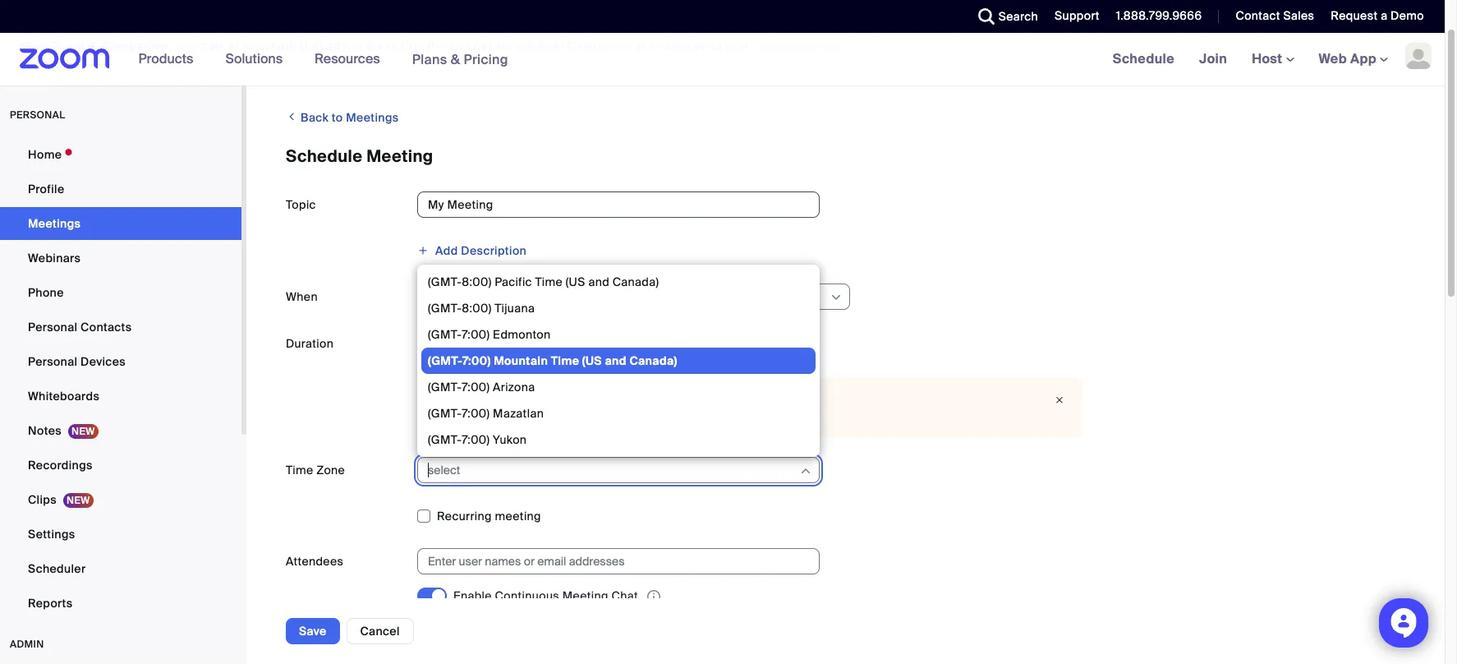 Task type: locate. For each thing, give the bounding box(es) containing it.
upgrade right cost.
[[756, 39, 805, 53]]

zoom right meet
[[52, 39, 85, 53]]

1 vertical spatial time
[[551, 353, 580, 368]]

to right back
[[332, 110, 343, 125]]

personal down phone
[[28, 320, 78, 334]]

1 vertical spatial schedule
[[286, 145, 363, 167]]

0 horizontal spatial meetings
[[28, 216, 81, 231]]

0 vertical spatial canada)
[[613, 274, 659, 289]]

schedule inside "meetings" navigation
[[1113, 50, 1175, 67]]

1 vertical spatial meeting
[[563, 588, 609, 603]]

upgrade
[[300, 39, 348, 53], [756, 39, 805, 53], [537, 408, 586, 423]]

profile picture image
[[1406, 43, 1432, 69]]

personal inside "link"
[[28, 320, 78, 334]]

1.888.799.9666 button up schedule link on the right
[[1117, 8, 1203, 23]]

ai right new
[[228, 39, 239, 53]]

webinars
[[28, 251, 81, 265]]

time
[[535, 274, 563, 289], [551, 353, 580, 368], [286, 463, 313, 477]]

description
[[461, 243, 527, 258]]

meeting left chat
[[563, 588, 609, 603]]

time right pacific
[[535, 274, 563, 289]]

personal
[[10, 108, 65, 122]]

8:00) up (gmt-8:00) tijuana
[[462, 274, 492, 289]]

0 horizontal spatial to
[[332, 110, 343, 125]]

1 vertical spatial (us
[[583, 353, 602, 368]]

upgrade inside "your current plan can only support 40 minutes per meeting. need more time? upgrade now"
[[537, 408, 586, 423]]

select time zone text field
[[428, 458, 799, 482]]

personal contacts link
[[0, 311, 242, 344]]

schedule meeting
[[286, 145, 434, 167]]

0 vertical spatial schedule
[[1113, 50, 1175, 67]]

chat
[[612, 588, 638, 603]]

time down hr
[[551, 353, 580, 368]]

7 (gmt- from the top
[[428, 432, 462, 447]]

canada) down topic text box
[[613, 274, 659, 289]]

time?
[[496, 408, 527, 423]]

2 8:00) from the top
[[462, 301, 492, 316]]

and inside meet zoom ai companion, footer
[[450, 39, 471, 53]]

meeting.
[[714, 391, 764, 406]]

can
[[529, 391, 550, 406]]

5 (gmt- from the top
[[428, 380, 462, 394]]

1 vertical spatial and
[[589, 274, 610, 289]]

ai
[[88, 39, 99, 53], [228, 39, 239, 53], [553, 39, 564, 53]]

0 horizontal spatial schedule
[[286, 145, 363, 167]]

1 (gmt- from the top
[[428, 274, 462, 289]]

scheduler
[[28, 561, 86, 576]]

and
[[450, 39, 471, 53], [589, 274, 610, 289], [605, 353, 627, 368]]

scheduler link
[[0, 552, 242, 585]]

profile link
[[0, 173, 242, 205]]

(gmt- down (gmt-8:00) tijuana
[[428, 327, 462, 342]]

meeting down the back to meetings
[[367, 145, 434, 167]]

phone
[[28, 285, 64, 300]]

recurring
[[437, 509, 492, 523]]

zoom
[[52, 39, 85, 53], [366, 39, 398, 53]]

plans & pricing link
[[412, 51, 509, 68], [412, 51, 509, 68]]

search button
[[966, 0, 1043, 33]]

personal
[[28, 320, 78, 334], [28, 354, 78, 369]]

6 (gmt- from the top
[[428, 406, 462, 421]]

need
[[431, 408, 461, 423]]

1 ai from the left
[[88, 39, 99, 53]]

1.888.799.9666 button
[[1104, 0, 1207, 33], [1117, 8, 1203, 23]]

(gmt- down the need
[[428, 432, 462, 447]]

to left one
[[351, 39, 362, 53]]

enable continuous meeting chat application
[[454, 588, 766, 606]]

3 ai from the left
[[553, 39, 564, 53]]

time left zone
[[286, 463, 313, 477]]

(gmt- for (gmt-8:00) pacific time (us and canada)
[[428, 274, 462, 289]]

7:00) up the "(gmt-7:00) yukon"
[[462, 406, 490, 421]]

time zone
[[286, 463, 345, 477]]

0 vertical spatial (us
[[566, 274, 586, 289]]

resources
[[315, 50, 380, 67]]

1 vertical spatial meetings
[[28, 216, 81, 231]]

more
[[464, 408, 493, 423]]

show options image
[[830, 291, 843, 304]]

0 vertical spatial time
[[535, 274, 563, 289]]

meetings up schedule meeting
[[346, 110, 399, 125]]

1 horizontal spatial upgrade
[[537, 408, 586, 423]]

1 horizontal spatial meeting
[[563, 588, 609, 603]]

4 (gmt- from the top
[[428, 353, 463, 368]]

one
[[401, 39, 425, 53]]

(gmt- up your
[[428, 353, 463, 368]]

2 personal from the top
[[28, 354, 78, 369]]

banner
[[0, 33, 1446, 86]]

ai left companion,
[[88, 39, 99, 53]]

7:00) for mountain
[[463, 353, 491, 368]]

(gmt-7:00) edmonton
[[428, 327, 551, 342]]

no
[[649, 39, 663, 53]]

recordings
[[28, 458, 93, 473]]

3 (gmt- from the top
[[428, 327, 462, 342]]

save
[[299, 624, 327, 639]]

and left the get
[[450, 39, 471, 53]]

ai left companion
[[553, 39, 564, 53]]

7:00) for mazatlan
[[462, 406, 490, 421]]

(gmt- down add
[[428, 274, 462, 289]]

and down topic text box
[[589, 274, 610, 289]]

personal devices link
[[0, 345, 242, 378]]

(us
[[566, 274, 586, 289], [583, 353, 602, 368]]

search
[[999, 9, 1039, 24]]

7:00) down more
[[462, 432, 490, 447]]

add description
[[436, 243, 527, 258]]

edmonton
[[493, 327, 551, 342]]

arizona
[[493, 380, 535, 394]]

0 vertical spatial and
[[450, 39, 471, 53]]

meetings up "webinars" in the top of the page
[[28, 216, 81, 231]]

1 horizontal spatial schedule
[[1113, 50, 1175, 67]]

new
[[202, 39, 225, 53]]

7:00) for arizona
[[462, 380, 490, 394]]

recordings link
[[0, 449, 242, 482]]

(gmt- up (gmt-7:00) edmonton
[[428, 301, 462, 316]]

join link
[[1188, 33, 1240, 85]]

(gmt- left more
[[428, 406, 462, 421]]

0 vertical spatial meetings
[[346, 110, 399, 125]]

1 zoom from the left
[[52, 39, 85, 53]]

7:00) down (gmt-8:00) tijuana
[[462, 327, 490, 342]]

1 horizontal spatial zoom
[[366, 39, 398, 53]]

min
[[695, 335, 716, 350]]

support
[[579, 391, 623, 406]]

0 vertical spatial meeting
[[367, 145, 434, 167]]

duration
[[286, 336, 334, 351]]

topic
[[286, 197, 316, 212]]

1 personal from the top
[[28, 320, 78, 334]]

access
[[495, 39, 535, 53]]

close image
[[1050, 392, 1070, 408]]

1 8:00) from the top
[[462, 274, 492, 289]]

clips link
[[0, 483, 242, 516]]

list box
[[422, 111, 816, 664]]

to
[[351, 39, 362, 53], [539, 39, 550, 53], [332, 110, 343, 125]]

pro
[[428, 39, 447, 53]]

companion
[[567, 39, 632, 53]]

left image
[[286, 108, 298, 125]]

personal contacts
[[28, 320, 132, 334]]

upgrade now link
[[534, 408, 614, 423]]

2 vertical spatial and
[[605, 353, 627, 368]]

schedule down back
[[286, 145, 363, 167]]

time for pacific
[[535, 274, 563, 289]]

canada) up minutes
[[630, 353, 678, 368]]

to right access at the top left of the page
[[539, 39, 550, 53]]

7:00) up (gmt-7:00) arizona
[[463, 353, 491, 368]]

(gmt- for (gmt-7:00) yukon
[[428, 432, 462, 447]]

devices
[[81, 354, 126, 369]]

1 vertical spatial personal
[[28, 354, 78, 369]]

whiteboards link
[[0, 380, 242, 413]]

0 vertical spatial 8:00)
[[462, 274, 492, 289]]

1 vertical spatial 8:00)
[[462, 301, 492, 316]]

2 (gmt- from the top
[[428, 301, 462, 316]]

0 horizontal spatial upgrade
[[300, 39, 348, 53]]

0 horizontal spatial ai
[[88, 39, 99, 53]]

assistant!
[[242, 39, 297, 53]]

0 vertical spatial personal
[[28, 320, 78, 334]]

time for mountain
[[551, 353, 580, 368]]

and up support
[[605, 353, 627, 368]]

2 ai from the left
[[228, 39, 239, 53]]

per
[[692, 391, 711, 406]]

(us up support
[[583, 353, 602, 368]]

1.888.799.9666 button up join on the right top
[[1104, 0, 1207, 33]]

personal up whiteboards
[[28, 354, 78, 369]]

meet zoom ai companion, your new ai assistant! upgrade to zoom one pro and get access to ai companion at no additional cost. upgrade today
[[20, 39, 841, 53]]

8:00)
[[462, 274, 492, 289], [462, 301, 492, 316]]

resources button
[[315, 33, 388, 85]]

7:00) up the "(gmt-7:00) mazatlan"
[[462, 380, 490, 394]]

only
[[553, 391, 576, 406]]

1 vertical spatial canada)
[[630, 353, 678, 368]]

contact sales link
[[1224, 0, 1319, 33], [1236, 8, 1315, 23]]

meetings
[[346, 110, 399, 125], [28, 216, 81, 231]]

(gmt- for (gmt-7:00) edmonton
[[428, 327, 462, 342]]

yukon
[[493, 432, 527, 447]]

upgrade right assistant!
[[300, 39, 348, 53]]

schedule down 1.888.799.9666
[[1113, 50, 1175, 67]]

and for mountain
[[605, 353, 627, 368]]

8:00) up (gmt-7:00) edmonton
[[462, 301, 492, 316]]

a
[[1382, 8, 1388, 23]]

(us for mountain
[[583, 353, 602, 368]]

zoom left one
[[366, 39, 398, 53]]

2 horizontal spatial ai
[[553, 39, 564, 53]]

upgrade down only
[[537, 408, 586, 423]]

(us right pacific
[[566, 274, 586, 289]]

zoom logo image
[[20, 48, 110, 69]]

enable continuous meeting chat
[[454, 588, 638, 603]]

back to meetings link
[[286, 104, 399, 131]]

7:00) for edmonton
[[462, 327, 490, 342]]

(gmt- for (gmt-8:00) tijuana
[[428, 301, 462, 316]]

(gmt- for (gmt-7:00) mazatlan
[[428, 406, 462, 421]]

0 horizontal spatial zoom
[[52, 39, 85, 53]]

(gmt- up the need
[[428, 380, 462, 394]]

1 horizontal spatial ai
[[228, 39, 239, 53]]

save button
[[286, 618, 340, 644]]

(gmt-
[[428, 274, 462, 289], [428, 301, 462, 316], [428, 327, 462, 342], [428, 353, 463, 368], [428, 380, 462, 394], [428, 406, 462, 421], [428, 432, 462, 447]]

cancel
[[360, 624, 400, 639]]

meetings inside personal menu menu
[[28, 216, 81, 231]]

contacts
[[81, 320, 132, 334]]

add description button
[[417, 238, 527, 263]]



Task type: describe. For each thing, give the bounding box(es) containing it.
add
[[436, 243, 458, 258]]

minutes
[[644, 391, 689, 406]]

attendees
[[286, 554, 344, 569]]

support
[[1055, 8, 1100, 23]]

phone link
[[0, 276, 242, 309]]

banner containing products
[[0, 33, 1446, 86]]

(gmt-7:00) arizona
[[428, 380, 535, 394]]

when
[[286, 289, 318, 304]]

continuous
[[495, 588, 560, 603]]

tijuana
[[495, 301, 535, 316]]

sales
[[1284, 8, 1315, 23]]

canada) for (gmt-7:00) mountain time (us and canada)
[[630, 353, 678, 368]]

zone
[[317, 463, 345, 477]]

(gmt- for (gmt-7:00) arizona
[[428, 380, 462, 394]]

admin
[[10, 638, 44, 651]]

meetings link
[[0, 207, 242, 240]]

host button
[[1253, 50, 1295, 67]]

profile
[[28, 182, 64, 196]]

reports link
[[0, 587, 242, 620]]

now
[[589, 408, 614, 423]]

pacific
[[495, 274, 532, 289]]

reports
[[28, 596, 73, 611]]

recurring meeting
[[437, 509, 541, 523]]

notes
[[28, 423, 62, 438]]

personal menu menu
[[0, 138, 242, 621]]

8:00) for tijuana
[[462, 301, 492, 316]]

2 zoom from the left
[[366, 39, 398, 53]]

canada) for (gmt-8:00) pacific time (us and canada)
[[613, 274, 659, 289]]

pricing
[[464, 51, 509, 68]]

demo
[[1391, 8, 1425, 23]]

app
[[1351, 50, 1377, 67]]

cost.
[[725, 39, 753, 53]]

Topic text field
[[417, 191, 820, 218]]

settings
[[28, 527, 75, 542]]

personal for personal devices
[[28, 354, 78, 369]]

meet zoom ai companion, footer
[[0, 18, 1446, 75]]

hide options image
[[800, 464, 813, 477]]

request
[[1332, 8, 1379, 23]]

schedule for schedule meeting
[[286, 145, 363, 167]]

8:00) for pacific
[[462, 274, 492, 289]]

host
[[1253, 50, 1287, 67]]

cancel button
[[346, 618, 414, 644]]

1 horizontal spatial meetings
[[346, 110, 399, 125]]

(gmt-8:00) tijuana
[[428, 301, 535, 316]]

web app button
[[1319, 50, 1389, 67]]

get
[[474, 39, 492, 53]]

schedule link
[[1101, 33, 1188, 85]]

join
[[1200, 50, 1228, 67]]

home
[[28, 147, 62, 162]]

request a demo
[[1332, 8, 1425, 23]]

products button
[[139, 33, 201, 85]]

plans & pricing
[[412, 51, 509, 68]]

7:00) for yukon
[[462, 432, 490, 447]]

back to meetings
[[298, 110, 399, 125]]

(gmt-7:00) mazatlan
[[428, 406, 544, 421]]

0 horizontal spatial meeting
[[367, 145, 434, 167]]

(gmt- for (gmt-7:00) mountain time (us and canada)
[[428, 353, 463, 368]]

solutions button
[[226, 33, 290, 85]]

companion,
[[102, 39, 172, 53]]

(us for pacific
[[566, 274, 586, 289]]

web
[[1319, 50, 1348, 67]]

2 vertical spatial time
[[286, 463, 313, 477]]

1 horizontal spatial to
[[351, 39, 362, 53]]

meetings navigation
[[1101, 33, 1446, 86]]

meeting inside application
[[563, 588, 609, 603]]

40
[[626, 391, 641, 406]]

learn more about enable continuous meeting chat image
[[643, 589, 666, 604]]

today
[[808, 39, 841, 53]]

2 horizontal spatial to
[[539, 39, 550, 53]]

your current plan can only support 40 minutes per meeting. need more time? upgrade now
[[431, 391, 764, 423]]

list box containing (gmt-8:00) pacific time (us and canada)
[[422, 111, 816, 664]]

and for pacific
[[589, 274, 610, 289]]

additional
[[666, 39, 722, 53]]

1.888.799.9666
[[1117, 8, 1203, 23]]

webinars link
[[0, 242, 242, 274]]

schedule for schedule
[[1113, 50, 1175, 67]]

your
[[175, 39, 199, 53]]

solutions
[[226, 50, 283, 67]]

at
[[635, 39, 646, 53]]

plan
[[502, 391, 526, 406]]

meeting
[[495, 509, 541, 523]]

add image
[[417, 245, 429, 256]]

2 horizontal spatial upgrade
[[756, 39, 805, 53]]

product information navigation
[[126, 33, 521, 86]]

products
[[139, 50, 193, 67]]

upgrade today link
[[756, 39, 841, 53]]

web app
[[1319, 50, 1377, 67]]

Persistent Chat, enter email address,Enter user names or email addresses text field
[[428, 549, 795, 574]]

clips
[[28, 492, 57, 507]]

mountain
[[494, 353, 548, 368]]

whiteboards
[[28, 389, 100, 404]]

(gmt-7:00) mountain time (us and canada)
[[428, 353, 678, 368]]

(gmt-8:00) pacific time (us and canada)
[[428, 274, 659, 289]]

hr
[[547, 335, 559, 350]]

mazatlan
[[493, 406, 544, 421]]

personal for personal contacts
[[28, 320, 78, 334]]



Task type: vqa. For each thing, say whether or not it's contained in the screenshot.
tree
no



